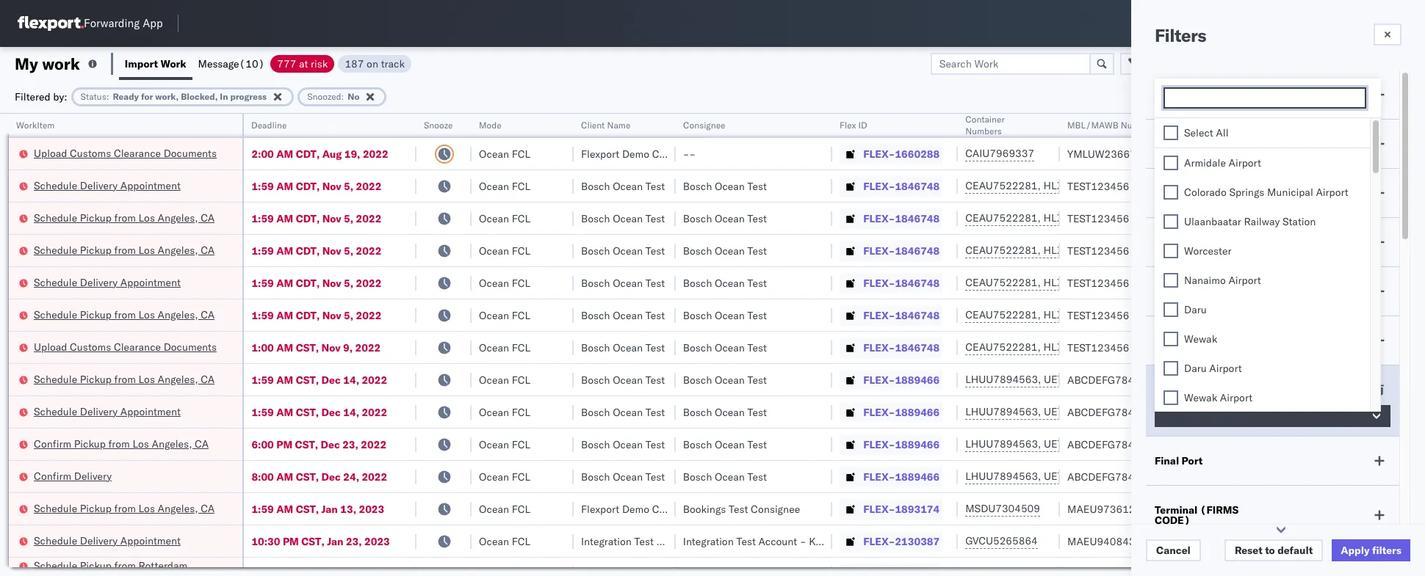Task type: locate. For each thing, give the bounding box(es) containing it.
flex-1846748 for 5th schedule pickup from los angeles, ca button from the bottom
[[863, 212, 940, 225]]

gaurav jawla down municipal
[[1264, 212, 1325, 225]]

1 vertical spatial upload customs clearance documents button
[[34, 340, 217, 356]]

deadline
[[252, 120, 287, 131]]

0 horizontal spatial risk
[[311, 57, 328, 70]]

snoozed for snoozed : no
[[307, 91, 341, 102]]

demo down the client name button
[[622, 147, 649, 161]]

numbers inside container numbers
[[965, 126, 1002, 137]]

4 gaurav from the top
[[1264, 277, 1297, 290]]

4 appointment from the top
[[120, 534, 181, 548]]

from for third schedule pickup from los angeles, ca button from the bottom the schedule pickup from los angeles, ca link
[[114, 308, 136, 321]]

mbl/mawb
[[1067, 120, 1119, 131]]

confirm inside confirm delivery link
[[34, 470, 71, 483]]

1 vertical spatial client
[[1155, 285, 1184, 298]]

5 ceau7522281, hlxu6269489, hlxu8034992 from the top
[[965, 309, 1193, 322]]

schedule pickup from rotterdam, netherlands
[[34, 559, 191, 577]]

2 flexport from the top
[[581, 503, 619, 516]]

resize handle column header
[[225, 114, 243, 577], [399, 114, 417, 577], [454, 114, 472, 577], [556, 114, 574, 577], [658, 114, 676, 577], [815, 114, 833, 577], [940, 114, 958, 577], [1042, 114, 1060, 577], [1239, 114, 1256, 577], [1341, 114, 1358, 577], [1388, 114, 1405, 577]]

consignee down the client name button
[[652, 147, 701, 161]]

2 flex-1889466 from the top
[[863, 406, 940, 419]]

2 vertical spatial port
[[1182, 455, 1203, 468]]

1 resize handle column header from the left
[[225, 114, 243, 577]]

0 vertical spatial daru
[[1184, 303, 1207, 317]]

gaurav jawla
[[1264, 147, 1325, 161], [1264, 180, 1325, 193], [1264, 212, 1325, 225], [1264, 277, 1325, 290]]

pickup for fourth schedule pickup from los angeles, ca button from the top
[[80, 373, 112, 386]]

0 vertical spatial client name
[[581, 120, 630, 131]]

14, up 6:00 pm cst, dec 23, 2022
[[343, 406, 359, 419]]

pm right 10:30
[[283, 535, 299, 548]]

jawla up station
[[1299, 180, 1325, 193]]

0 vertical spatial clearance
[[114, 147, 161, 160]]

pm for 10:30
[[283, 535, 299, 548]]

4 flex- from the top
[[863, 244, 895, 257]]

1 vertical spatial 1:59 am cst, dec 14, 2022
[[252, 406, 387, 419]]

: left no
[[341, 91, 344, 102]]

documents left 1:00
[[164, 340, 217, 354]]

4 uetu5238478 from the top
[[1044, 470, 1115, 483]]

None checkbox
[[1164, 214, 1178, 229], [1164, 273, 1178, 288], [1164, 303, 1178, 317], [1164, 332, 1178, 347], [1164, 214, 1178, 229], [1164, 273, 1178, 288], [1164, 303, 1178, 317], [1164, 332, 1178, 347]]

0 vertical spatial demo
[[622, 147, 649, 161]]

0 vertical spatial upload customs clearance documents
[[34, 147, 217, 160]]

lhuu7894563, uetu5238478 for schedule pickup from los angeles, ca
[[965, 373, 1115, 386]]

1 hlxu6269489, from the top
[[1044, 179, 1119, 192]]

no
[[348, 91, 360, 102]]

wewak up daru airport
[[1184, 333, 1217, 346]]

mode left worcester
[[1155, 236, 1182, 249]]

colorado springs municipal airport
[[1184, 186, 1348, 199]]

pm right 6:00
[[276, 438, 292, 451]]

1 1:59 from the top
[[252, 180, 274, 193]]

1 horizontal spatial client name
[[1155, 285, 1216, 298]]

1 schedule from the top
[[34, 179, 77, 192]]

2022
[[363, 147, 388, 161], [356, 180, 381, 193], [356, 212, 381, 225], [356, 244, 381, 257], [356, 277, 381, 290], [356, 309, 381, 322], [355, 341, 381, 354], [362, 374, 387, 387], [362, 406, 387, 419], [361, 438, 386, 451], [362, 471, 387, 484]]

9 ocean fcl from the top
[[479, 406, 530, 419]]

resize handle column header for workitem
[[225, 114, 243, 577]]

nov for 5th schedule pickup from los angeles, ca button from the bottom
[[322, 212, 341, 225]]

11 flex- from the top
[[863, 471, 895, 484]]

ca for third schedule pickup from los angeles, ca button from the bottom
[[201, 308, 215, 321]]

10 resize handle column header from the left
[[1341, 114, 1358, 577]]

2 schedule pickup from los angeles, ca link from the top
[[34, 243, 215, 257]]

pm
[[276, 438, 292, 451], [283, 535, 299, 548]]

hlxu6269489, for 3rd schedule delivery appointment button from the bottom
[[1044, 276, 1119, 289]]

1 vertical spatial upload customs clearance documents
[[34, 340, 217, 354]]

airport up springs
[[1229, 156, 1261, 170]]

187 on track
[[345, 57, 405, 70]]

1 schedule delivery appointment link from the top
[[34, 178, 181, 193]]

angeles, for fifth schedule pickup from los angeles, ca button
[[158, 502, 198, 515]]

1 vertical spatial 2023
[[364, 535, 390, 548]]

gaurav jawla down station
[[1264, 277, 1325, 290]]

4 lhuu7894563, from the top
[[965, 470, 1041, 483]]

port up daru airport
[[1208, 334, 1229, 347]]

1 flexport demo consignee from the top
[[581, 147, 701, 161]]

fcl
[[512, 147, 530, 161], [512, 180, 530, 193], [512, 212, 530, 225], [512, 244, 530, 257], [512, 277, 530, 290], [512, 309, 530, 322], [512, 341, 530, 354], [512, 374, 530, 387], [512, 406, 530, 419], [512, 438, 530, 451], [512, 471, 530, 484], [512, 503, 530, 516], [512, 535, 530, 548]]

4 schedule from the top
[[34, 276, 77, 289]]

1 flexport from the top
[[581, 147, 619, 161]]

2 confirm from the top
[[34, 470, 71, 483]]

ca for fourth schedule pickup from los angeles, ca button from the top
[[201, 373, 215, 386]]

lhuu7894563, for confirm pickup from los angeles, ca
[[965, 438, 1041, 451]]

arrival port
[[1155, 383, 1212, 397]]

wewak down daru airport
[[1184, 392, 1217, 405]]

10 ocean fcl from the top
[[479, 438, 530, 451]]

1:59 am cst, dec 14, 2022 up 6:00 pm cst, dec 23, 2022
[[252, 406, 387, 419]]

1 : from the left
[[106, 91, 109, 102]]

batch action
[[1342, 57, 1406, 70]]

6 am from the top
[[276, 309, 293, 322]]

in
[[220, 91, 228, 102]]

angeles, for third schedule pickup from los angeles, ca button from the bottom
[[158, 308, 198, 321]]

flex-1846748 for fourth schedule delivery appointment button from the bottom of the page
[[863, 180, 940, 193]]

0 horizontal spatial client name
[[581, 120, 630, 131]]

cdt,
[[296, 147, 320, 161], [296, 180, 320, 193], [296, 212, 320, 225], [296, 244, 320, 257], [296, 277, 320, 290], [296, 309, 320, 322]]

0 vertical spatial client
[[581, 120, 605, 131]]

0 vertical spatial port
[[1208, 334, 1229, 347]]

upload customs clearance documents for 2nd upload customs clearance documents button
[[34, 340, 217, 354]]

Search Shipments (/) text field
[[1144, 12, 1286, 35]]

4 lhuu7894563, uetu5238478 from the top
[[965, 470, 1115, 483]]

0 horizontal spatial mode
[[479, 120, 502, 131]]

status up mbl/mawb numbers button in the top of the page
[[1155, 88, 1187, 101]]

:
[[106, 91, 109, 102], [341, 91, 344, 102]]

4 schedule delivery appointment button from the top
[[34, 534, 181, 550]]

1:59 am cst, dec 14, 2022 down 1:00 am cst, nov 9, 2022
[[252, 374, 387, 387]]

0 vertical spatial pm
[[276, 438, 292, 451]]

13 flex- from the top
[[863, 535, 895, 548]]

dec for confirm pickup from los angeles, ca
[[321, 438, 340, 451]]

uetu5238478 for confirm delivery
[[1044, 470, 1115, 483]]

8 ocean fcl from the top
[[479, 374, 530, 387]]

(firms
[[1200, 504, 1239, 517]]

workitem
[[16, 120, 55, 131]]

2023 right 13,
[[359, 503, 384, 516]]

mode
[[479, 120, 502, 131], [1155, 236, 1182, 249]]

bosch ocean test
[[581, 180, 665, 193], [683, 180, 767, 193], [581, 212, 665, 225], [683, 212, 767, 225], [581, 244, 665, 257], [683, 244, 767, 257], [581, 277, 665, 290], [683, 277, 767, 290], [581, 309, 665, 322], [683, 309, 767, 322], [581, 341, 665, 354], [683, 341, 767, 354], [581, 374, 665, 387], [683, 374, 767, 387], [581, 406, 665, 419], [683, 406, 767, 419], [581, 438, 665, 451], [683, 438, 767, 451], [581, 471, 665, 484], [683, 471, 767, 484]]

snoozed up deadline button
[[307, 91, 341, 102]]

gaurav down operator on the right top
[[1264, 147, 1297, 161]]

angeles,
[[158, 211, 198, 224], [158, 244, 198, 257], [158, 308, 198, 321], [158, 373, 198, 386], [152, 437, 192, 451], [158, 502, 198, 515]]

pickup inside "schedule pickup from rotterdam, netherlands"
[[80, 559, 112, 573]]

cst,
[[296, 341, 319, 354], [296, 374, 319, 387], [296, 406, 319, 419], [295, 438, 318, 451], [296, 471, 319, 484], [296, 503, 319, 516], [301, 535, 325, 548]]

0 vertical spatial confirm
[[34, 437, 71, 451]]

resize handle column header for mode
[[556, 114, 574, 577]]

status for status : ready for work, blocked, in progress
[[81, 91, 106, 102]]

jawla down municipal
[[1299, 212, 1325, 225]]

None checkbox
[[1164, 126, 1178, 140], [1164, 156, 1178, 170], [1164, 185, 1178, 200], [1164, 244, 1178, 259], [1164, 361, 1178, 376], [1164, 391, 1178, 405], [1164, 126, 1178, 140], [1164, 156, 1178, 170], [1164, 185, 1178, 200], [1164, 244, 1178, 259], [1164, 361, 1178, 376], [1164, 391, 1178, 405]]

1 horizontal spatial name
[[1187, 285, 1216, 298]]

schedule delivery appointment button
[[34, 178, 181, 194], [34, 275, 181, 291], [34, 404, 181, 421], [34, 534, 181, 550]]

risk right at at the left top of page
[[311, 57, 328, 70]]

aug
[[322, 147, 342, 161]]

flexport
[[581, 147, 619, 161], [581, 503, 619, 516]]

4 ceau7522281, from the top
[[965, 276, 1041, 289]]

gaurav down municipal
[[1264, 212, 1297, 225]]

0 vertical spatial upload
[[34, 147, 67, 160]]

12 flex- from the top
[[863, 503, 895, 516]]

0 horizontal spatial snoozed
[[307, 91, 341, 102]]

dec up 8:00 am cst, dec 24, 2022
[[321, 438, 340, 451]]

1:59 am cdt, nov 5, 2022 for "schedule delivery appointment" "link" related to 3rd schedule delivery appointment button from the bottom
[[252, 277, 381, 290]]

jawla up municipal
[[1299, 147, 1325, 161]]

0 vertical spatial customs
[[70, 147, 111, 160]]

14, down "9,"
[[343, 374, 359, 387]]

ready
[[113, 91, 139, 102]]

6 ocean fcl from the top
[[479, 309, 530, 322]]

1 vertical spatial 23,
[[346, 535, 362, 548]]

0 vertical spatial documents
[[164, 147, 217, 160]]

flexport demo consignee for bookings
[[581, 503, 701, 516]]

1 vertical spatial client name
[[1155, 285, 1216, 298]]

23, up the '24,'
[[342, 438, 358, 451]]

0 vertical spatial 2023
[[359, 503, 384, 516]]

0 vertical spatial flexport
[[581, 147, 619, 161]]

upload customs clearance documents for 2nd upload customs clearance documents button from the bottom of the page
[[34, 147, 217, 160]]

delivery
[[80, 179, 118, 192], [80, 276, 118, 289], [80, 405, 118, 418], [74, 470, 112, 483], [80, 534, 118, 548]]

2 flex- from the top
[[863, 180, 895, 193]]

import work button
[[119, 47, 192, 80]]

0 horizontal spatial status
[[81, 91, 106, 102]]

airport right municipal
[[1316, 186, 1348, 199]]

client
[[581, 120, 605, 131], [1155, 285, 1184, 298]]

name inside button
[[607, 120, 630, 131]]

1:00 am cst, nov 9, 2022
[[252, 341, 381, 354]]

1660288
[[895, 147, 940, 161]]

3 hlxu8034992 from the top
[[1121, 244, 1193, 257]]

1 vertical spatial jan
[[327, 535, 343, 548]]

flex-1889466 for confirm pickup from los angeles, ca
[[863, 438, 940, 451]]

1 vertical spatial demo
[[622, 503, 649, 516]]

daru up arrival port at the right bottom
[[1184, 362, 1207, 375]]

9 schedule from the top
[[34, 534, 77, 548]]

from inside "schedule pickup from rotterdam, netherlands"
[[114, 559, 136, 573]]

1:59 am cdt, nov 5, 2022 for the schedule pickup from los angeles, ca link corresponding to 5th schedule pickup from los angeles, ca button from the bottom
[[252, 212, 381, 225]]

1 horizontal spatial :
[[341, 91, 344, 102]]

0 vertical spatial 1:59 am cst, dec 14, 2022
[[252, 374, 387, 387]]

9 am from the top
[[276, 406, 293, 419]]

consignee inside button
[[683, 120, 725, 131]]

6 1:59 from the top
[[252, 374, 274, 387]]

ca for the confirm pickup from los angeles, ca button
[[195, 437, 209, 451]]

4 1:59 am cdt, nov 5, 2022 from the top
[[252, 277, 381, 290]]

2 documents from the top
[[164, 340, 217, 354]]

1 vertical spatial upload customs clearance documents link
[[34, 340, 217, 354]]

schedule pickup from los angeles, ca link
[[34, 210, 215, 225], [34, 243, 215, 257], [34, 307, 215, 322], [34, 372, 215, 387], [34, 501, 215, 516]]

1 1846748 from the top
[[895, 180, 940, 193]]

1 demo from the top
[[622, 147, 649, 161]]

cancel
[[1156, 544, 1191, 558]]

airport right nanaimo
[[1229, 274, 1261, 287]]

: for snoozed
[[341, 91, 344, 102]]

23, down 13,
[[346, 535, 362, 548]]

gaurav right "nanaimo airport"
[[1264, 277, 1297, 290]]

nov for 3rd schedule delivery appointment button from the bottom
[[322, 277, 341, 290]]

jawla down station
[[1299, 277, 1325, 290]]

1 horizontal spatial numbers
[[1121, 120, 1157, 131]]

daru
[[1184, 303, 1207, 317], [1184, 362, 1207, 375]]

0 horizontal spatial :
[[106, 91, 109, 102]]

2023 for 1:59 am cst, jan 13, 2023
[[359, 503, 384, 516]]

upload customs clearance documents link for 2nd upload customs clearance documents button
[[34, 340, 217, 354]]

5 ocean fcl from the top
[[479, 277, 530, 290]]

abcdefg78456546
[[1067, 374, 1166, 387], [1067, 406, 1166, 419], [1067, 438, 1166, 451], [1067, 471, 1166, 484]]

3 schedule pickup from los angeles, ca link from the top
[[34, 307, 215, 322]]

at risk
[[1155, 137, 1187, 151]]

cst, up 6:00 pm cst, dec 23, 2022
[[296, 406, 319, 419]]

6:00
[[252, 438, 274, 451]]

0 vertical spatial mode
[[479, 120, 502, 131]]

2 1889466 from the top
[[895, 406, 940, 419]]

documents down blocked,
[[164, 147, 217, 160]]

schedule pickup from los angeles, ca
[[34, 211, 215, 224], [34, 244, 215, 257], [34, 308, 215, 321], [34, 373, 215, 386], [34, 502, 215, 515]]

confirm
[[34, 437, 71, 451], [34, 470, 71, 483]]

dec left the '24,'
[[321, 471, 341, 484]]

ca for 5th schedule pickup from los angeles, ca button from the bottom
[[201, 211, 215, 224]]

wewak
[[1184, 333, 1217, 346], [1184, 392, 1217, 405]]

0 vertical spatial jan
[[321, 503, 338, 516]]

schedule pickup from los angeles, ca link for fourth schedule pickup from los angeles, ca button from the top
[[34, 372, 215, 387]]

upload for 2nd upload customs clearance documents button
[[34, 340, 67, 354]]

2:00 am cdt, aug 19, 2022
[[252, 147, 388, 161]]

blocked,
[[181, 91, 218, 102]]

5 fcl from the top
[[512, 277, 530, 290]]

3 schedule pickup from los angeles, ca button from the top
[[34, 307, 215, 324]]

schedule pickup from rotterdam, netherlands link
[[34, 559, 224, 577]]

1 vertical spatial wewak
[[1184, 392, 1217, 405]]

port right final at the bottom
[[1182, 455, 1203, 468]]

: for status
[[106, 91, 109, 102]]

2 : from the left
[[341, 91, 344, 102]]

hlxu8034992 down at
[[1121, 179, 1193, 192]]

1 5, from the top
[[344, 180, 353, 193]]

import
[[125, 57, 158, 70]]

2 1:59 from the top
[[252, 212, 274, 225]]

gaurav jawla down operator on the right top
[[1264, 147, 1325, 161]]

1 vertical spatial 14,
[[343, 406, 359, 419]]

upload customs clearance documents link for 2nd upload customs clearance documents button from the bottom of the page
[[34, 146, 217, 161]]

from for schedule pickup from rotterdam, netherlands link
[[114, 559, 136, 573]]

confirm for confirm pickup from los angeles, ca
[[34, 437, 71, 451]]

from for the schedule pickup from los angeles, ca link corresponding to 5th schedule pickup from los angeles, ca button from the bottom
[[114, 211, 136, 224]]

demo
[[622, 147, 649, 161], [622, 503, 649, 516]]

default
[[1278, 544, 1313, 558]]

0 vertical spatial flexport demo consignee
[[581, 147, 701, 161]]

0 vertical spatial upload customs clearance documents button
[[34, 146, 217, 162]]

: left ready
[[106, 91, 109, 102]]

1 horizontal spatial status
[[1155, 88, 1187, 101]]

flex-1889466
[[863, 374, 940, 387], [863, 406, 940, 419], [863, 438, 940, 451], [863, 471, 940, 484]]

schedule pickup from los angeles, ca link for 5th schedule pickup from los angeles, ca button from the bottom
[[34, 210, 215, 225]]

13 ocean fcl from the top
[[479, 535, 530, 548]]

resize handle column header for container numbers
[[1042, 114, 1060, 577]]

numbers up at
[[1121, 120, 1157, 131]]

1 vertical spatial documents
[[164, 340, 217, 354]]

3 1:59 am cdt, nov 5, 2022 from the top
[[252, 244, 381, 257]]

flex-1889466 button
[[840, 370, 943, 390], [840, 370, 943, 390], [840, 402, 943, 423], [840, 402, 943, 423], [840, 435, 943, 455], [840, 435, 943, 455], [840, 467, 943, 487], [840, 467, 943, 487]]

lhuu7894563, uetu5238478 for confirm pickup from los angeles, ca
[[965, 438, 1115, 451]]

gaurav up 'railway'
[[1264, 180, 1297, 193]]

confirm pickup from los angeles, ca link
[[34, 437, 209, 451]]

flex id
[[840, 120, 868, 131]]

import work
[[125, 57, 186, 70]]

resize handle column header for flex id
[[940, 114, 958, 577]]

1 1889466 from the top
[[895, 374, 940, 387]]

uetu5238478 for schedule pickup from los angeles, ca
[[1044, 373, 1115, 386]]

client inside button
[[581, 120, 605, 131]]

1 vertical spatial port
[[1191, 383, 1212, 397]]

2 schedule pickup from los angeles, ca button from the top
[[34, 243, 215, 259]]

0 vertical spatial 14,
[[343, 374, 359, 387]]

3 1:59 from the top
[[252, 244, 274, 257]]

flexport for --
[[581, 147, 619, 161]]

1 confirm from the top
[[34, 437, 71, 451]]

dec down 1:00 am cst, nov 9, 2022
[[321, 374, 341, 387]]

upload customs clearance documents button
[[34, 146, 217, 162], [34, 340, 217, 356]]

schedule delivery appointment link
[[34, 178, 181, 193], [34, 275, 181, 290], [34, 404, 181, 419], [34, 534, 181, 548]]

8:00
[[252, 471, 274, 484]]

appointment
[[120, 179, 181, 192], [120, 276, 181, 289], [120, 405, 181, 418], [120, 534, 181, 548]]

2 schedule pickup from los angeles, ca from the top
[[34, 244, 215, 257]]

client name button
[[574, 117, 661, 131]]

mode right snooze
[[479, 120, 502, 131]]

5 ceau7522281, from the top
[[965, 309, 1041, 322]]

4 resize handle column header from the left
[[556, 114, 574, 577]]

1 vertical spatial confirm
[[34, 470, 71, 483]]

flexport for bookings test consignee
[[581, 503, 619, 516]]

0 vertical spatial wewak
[[1184, 333, 1217, 346]]

1 vertical spatial snoozed
[[1155, 187, 1196, 200]]

account
[[758, 535, 797, 548]]

los for fourth schedule pickup from los angeles, ca button from the top
[[138, 373, 155, 386]]

departure
[[1155, 334, 1205, 347]]

0 horizontal spatial client
[[581, 120, 605, 131]]

schedule pickup from los angeles, ca link for third schedule pickup from los angeles, ca button from the bottom
[[34, 307, 215, 322]]

daru for daru airport
[[1184, 362, 1207, 375]]

jan left 13,
[[321, 503, 338, 516]]

1 vertical spatial upload
[[34, 340, 67, 354]]

hlxu8034992 up the arrival
[[1121, 341, 1193, 354]]

ca for fifth schedule pickup from los angeles, ca button
[[201, 502, 215, 515]]

hlxu6269489, for fourth schedule delivery appointment button from the bottom of the page
[[1044, 179, 1119, 192]]

5 flex- from the top
[[863, 277, 895, 290]]

3 1889466 from the top
[[895, 438, 940, 451]]

2 upload from the top
[[34, 340, 67, 354]]

11 resize handle column header from the left
[[1388, 114, 1405, 577]]

1 vertical spatial risk
[[1169, 137, 1187, 151]]

uetu5238478 for confirm pickup from los angeles, ca
[[1044, 438, 1115, 451]]

upload for 2nd upload customs clearance documents button from the bottom of the page
[[34, 147, 67, 160]]

6:00 pm cst, dec 23, 2022
[[252, 438, 386, 451]]

lhuu7894563, for schedule pickup from los angeles, ca
[[965, 373, 1041, 386]]

1 horizontal spatial mode
[[1155, 236, 1182, 249]]

0 vertical spatial snoozed
[[307, 91, 341, 102]]

7 ocean fcl from the top
[[479, 341, 530, 354]]

app
[[143, 17, 163, 30]]

confirm delivery link
[[34, 469, 112, 484]]

4 hlxu8034992 from the top
[[1121, 276, 1193, 289]]

status for status
[[1155, 88, 1187, 101]]

airport down daru airport
[[1220, 392, 1253, 405]]

jan down 13,
[[327, 535, 343, 548]]

0 vertical spatial name
[[607, 120, 630, 131]]

demo left bookings
[[622, 503, 649, 516]]

6 flex- from the top
[[863, 309, 895, 322]]

hlxu8034992 up nanaimo
[[1121, 244, 1193, 257]]

9 resize handle column header from the left
[[1239, 114, 1256, 577]]

1 upload from the top
[[34, 147, 67, 160]]

port down daru airport
[[1191, 383, 1212, 397]]

snoozed
[[307, 91, 341, 102], [1155, 187, 1196, 200]]

consignee up --
[[683, 120, 725, 131]]

confirm inside confirm pickup from los angeles, ca link
[[34, 437, 71, 451]]

list box
[[1155, 118, 1370, 577]]

cst, up 8:00 am cst, dec 24, 2022
[[295, 438, 318, 451]]

Search Work text field
[[931, 53, 1091, 75]]

5,
[[344, 180, 353, 193], [344, 212, 353, 225], [344, 244, 353, 257], [344, 277, 353, 290], [344, 309, 353, 322]]

hlxu8034992 down colorado on the top of the page
[[1121, 212, 1193, 225]]

schedule delivery appointment link for 3rd schedule delivery appointment button from the bottom
[[34, 275, 181, 290]]

None text field
[[1169, 93, 1365, 105]]

1 vertical spatial clearance
[[114, 340, 161, 354]]

2 14, from the top
[[343, 406, 359, 419]]

gaurav jawla up station
[[1264, 180, 1325, 193]]

0 horizontal spatial numbers
[[965, 126, 1002, 137]]

6 flex-1846748 from the top
[[863, 341, 940, 354]]

10 flex- from the top
[[863, 438, 895, 451]]

numbers down container
[[965, 126, 1002, 137]]

daru down nanaimo
[[1184, 303, 1207, 317]]

terminal (firms code)
[[1155, 504, 1239, 527]]

municipal
[[1267, 186, 1313, 199]]

origin
[[1365, 535, 1393, 548]]

deadline button
[[244, 117, 402, 131]]

uetu5238478
[[1044, 373, 1115, 386], [1044, 405, 1115, 419], [1044, 438, 1115, 451], [1044, 470, 1115, 483]]

numbers for container numbers
[[965, 126, 1002, 137]]

lhuu7894563, uetu5238478 for confirm delivery
[[965, 470, 1115, 483]]

appointment for "schedule delivery appointment" "link" related to first schedule delivery appointment button from the bottom of the page
[[120, 534, 181, 548]]

schedule inside "schedule pickup from rotterdam, netherlands"
[[34, 559, 77, 573]]

railway
[[1244, 215, 1280, 228]]

1 horizontal spatial snoozed
[[1155, 187, 1196, 200]]

apply filters
[[1341, 544, 1402, 558]]

1 vertical spatial pm
[[283, 535, 299, 548]]

filtered by:
[[15, 90, 67, 103]]

0 horizontal spatial name
[[607, 120, 630, 131]]

1 vertical spatial flexport demo consignee
[[581, 503, 701, 516]]

1 schedule pickup from los angeles, ca button from the top
[[34, 210, 215, 227]]

23, for 2022
[[342, 438, 358, 451]]

savant
[[1297, 438, 1329, 451]]

status left ready
[[81, 91, 106, 102]]

snoozed down the armidale
[[1155, 187, 1196, 200]]

status
[[1155, 88, 1187, 101], [81, 91, 106, 102]]

lhuu7894563,
[[965, 373, 1041, 386], [965, 405, 1041, 419], [965, 438, 1041, 451], [965, 470, 1041, 483]]

1846748
[[895, 180, 940, 193], [895, 212, 940, 225], [895, 244, 940, 257], [895, 277, 940, 290], [895, 309, 940, 322], [895, 341, 940, 354]]

1 vertical spatial daru
[[1184, 362, 1207, 375]]

2023 down 1:59 am cst, jan 13, 2023
[[364, 535, 390, 548]]

1 schedule pickup from los angeles, ca from the top
[[34, 211, 215, 224]]

2 resize handle column header from the left
[[399, 114, 417, 577]]

lhuu7894563, uetu5238478
[[965, 373, 1115, 386], [965, 405, 1115, 419], [965, 438, 1115, 451], [965, 470, 1115, 483]]

cst, down 1:00 am cst, nov 9, 2022
[[296, 374, 319, 387]]

airport up wewak airport
[[1209, 362, 1242, 375]]

daru airport
[[1184, 362, 1242, 375]]

2 wewak from the top
[[1184, 392, 1217, 405]]

5 schedule pickup from los angeles, ca link from the top
[[34, 501, 215, 516]]

1889466 for confirm pickup from los angeles, ca
[[895, 438, 940, 451]]

from
[[114, 211, 136, 224], [114, 244, 136, 257], [114, 308, 136, 321], [114, 373, 136, 386], [108, 437, 130, 451], [114, 502, 136, 515], [114, 559, 136, 573]]

pickup for the confirm pickup from los angeles, ca button
[[74, 437, 106, 451]]

forwarding app
[[84, 17, 163, 30]]

dec for schedule pickup from los angeles, ca
[[321, 374, 341, 387]]

1 vertical spatial flexport
[[581, 503, 619, 516]]

7 flex- from the top
[[863, 341, 895, 354]]

3 schedule from the top
[[34, 244, 77, 257]]

jan for 13,
[[321, 503, 338, 516]]

hlxu8034992 up departure
[[1121, 309, 1193, 322]]

risk right at
[[1169, 137, 1187, 151]]

0 vertical spatial upload customs clearance documents link
[[34, 146, 217, 161]]

hlxu8034992 down worcester
[[1121, 276, 1193, 289]]

cst, left "9,"
[[296, 341, 319, 354]]

from for fourth schedule pickup from los angeles, ca button from the bottom's the schedule pickup from los angeles, ca link
[[114, 244, 136, 257]]

3 am from the top
[[276, 212, 293, 225]]

1 vertical spatial customs
[[70, 340, 111, 354]]

pickup for schedule pickup from rotterdam, netherlands button
[[80, 559, 112, 573]]

0 vertical spatial 23,
[[342, 438, 358, 451]]



Task type: describe. For each thing, give the bounding box(es) containing it.
2:00
[[252, 147, 274, 161]]

2 customs from the top
[[70, 340, 111, 354]]

delivery inside 'button'
[[74, 470, 112, 483]]

at
[[1155, 137, 1166, 151]]

7 fcl from the top
[[512, 341, 530, 354]]

id
[[859, 120, 868, 131]]

port for arrival port
[[1191, 383, 1212, 397]]

6 test123456 from the top
[[1067, 341, 1129, 354]]

2 am from the top
[[276, 180, 293, 193]]

(10)
[[239, 57, 265, 70]]

2 ceau7522281, hlxu6269489, hlxu8034992 from the top
[[965, 212, 1193, 225]]

10:30
[[252, 535, 280, 548]]

springs
[[1229, 186, 1264, 199]]

5 1846748 from the top
[[895, 309, 940, 322]]

7 am from the top
[[276, 341, 293, 354]]

integration
[[683, 535, 734, 548]]

work
[[161, 57, 186, 70]]

all
[[1216, 126, 1229, 140]]

arrival
[[1155, 383, 1188, 397]]

at
[[299, 57, 308, 70]]

1 vertical spatial mode
[[1155, 236, 1182, 249]]

station
[[1283, 215, 1316, 228]]

1 schedule delivery appointment from the top
[[34, 179, 181, 192]]

mode button
[[472, 117, 559, 131]]

1889466 for confirm delivery
[[895, 471, 940, 484]]

jan for 23,
[[327, 535, 343, 548]]

3 gaurav jawla from the top
[[1264, 212, 1325, 225]]

ymluw236679313
[[1067, 147, 1162, 161]]

flex-1893174
[[863, 503, 940, 516]]

nov for fourth schedule delivery appointment button from the bottom of the page
[[322, 180, 341, 193]]

schedule delivery appointment link for fourth schedule delivery appointment button from the bottom of the page
[[34, 178, 181, 193]]

caiu7969337
[[965, 147, 1034, 160]]

schedule delivery appointment link for first schedule delivery appointment button from the bottom of the page
[[34, 534, 181, 548]]

abcdefg78456546 for schedule pickup from los angeles, ca
[[1067, 374, 1166, 387]]

6 fcl from the top
[[512, 309, 530, 322]]

12 ocean fcl from the top
[[479, 503, 530, 516]]

abcdefg78456546 for confirm pickup from los angeles, ca
[[1067, 438, 1166, 451]]

flex-1889466 for schedule pickup from los angeles, ca
[[863, 374, 940, 387]]

1 ocean fcl from the top
[[479, 147, 530, 161]]

armidale airport
[[1184, 156, 1261, 170]]

abcdefg78456546 for confirm delivery
[[1067, 471, 1166, 484]]

final
[[1155, 455, 1179, 468]]

2 5, from the top
[[344, 212, 353, 225]]

pickup for fourth schedule pickup from los angeles, ca button from the bottom
[[80, 244, 112, 257]]

appointment for "schedule delivery appointment" "link" associated with fourth schedule delivery appointment button from the bottom of the page
[[120, 179, 181, 192]]

demo for -
[[622, 147, 649, 161]]

2 lhuu7894563, from the top
[[965, 405, 1041, 419]]

confirm delivery
[[34, 470, 112, 483]]

operator
[[1264, 120, 1299, 131]]

container
[[965, 114, 1005, 125]]

from for fourth schedule pickup from los angeles, ca button from the top the schedule pickup from los angeles, ca link
[[114, 373, 136, 386]]

on
[[367, 57, 378, 70]]

6 1846748 from the top
[[895, 341, 940, 354]]

2023 for 10:30 pm cst, jan 23, 2023
[[364, 535, 390, 548]]

from for the schedule pickup from los angeles, ca link related to fifth schedule pickup from los angeles, ca button
[[114, 502, 136, 515]]

numbers for mbl/mawb numbers
[[1121, 120, 1157, 131]]

track
[[381, 57, 405, 70]]

3 5, from the top
[[344, 244, 353, 257]]

5 cdt, from the top
[[296, 277, 320, 290]]

3 ceau7522281, from the top
[[965, 244, 1041, 257]]

confirm for confirm delivery
[[34, 470, 71, 483]]

pickup for 5th schedule pickup from los angeles, ca button from the bottom
[[80, 211, 112, 224]]

consignee up "account" at the right bottom
[[751, 503, 800, 516]]

work
[[42, 53, 80, 74]]

1 ceau7522281, hlxu6269489, hlxu8034992 from the top
[[965, 179, 1193, 192]]

container numbers
[[965, 114, 1005, 137]]

2 lhuu7894563, uetu5238478 from the top
[[965, 405, 1115, 419]]

resize handle column header for client name
[[658, 114, 676, 577]]

los for the confirm pickup from los angeles, ca button
[[133, 437, 149, 451]]

10 fcl from the top
[[512, 438, 530, 451]]

consignee button
[[676, 117, 818, 131]]

mode inside button
[[479, 120, 502, 131]]

1 clearance from the top
[[114, 147, 161, 160]]

0 vertical spatial risk
[[311, 57, 328, 70]]

2 ocean fcl from the top
[[479, 180, 530, 193]]

2 1:59 am cst, dec 14, 2022 from the top
[[252, 406, 387, 419]]

flex-1660288
[[863, 147, 940, 161]]

action
[[1374, 57, 1406, 70]]

confirm delivery button
[[34, 469, 112, 485]]

4 5, from the top
[[344, 277, 353, 290]]

flex id button
[[833, 117, 943, 131]]

cst, up 1:59 am cst, jan 13, 2023
[[296, 471, 319, 484]]

omkar savant
[[1264, 438, 1329, 451]]

flexport demo consignee for -
[[581, 147, 701, 161]]

jaehyung
[[1264, 535, 1307, 548]]

4 ceau7522281, hlxu6269489, hlxu8034992 from the top
[[965, 276, 1193, 289]]

--
[[683, 147, 696, 161]]

reset to default
[[1235, 544, 1313, 558]]

from for confirm pickup from los angeles, ca link
[[108, 437, 130, 451]]

2 clearance from the top
[[114, 340, 161, 354]]

agent
[[1396, 535, 1423, 548]]

airport for nanaimo airport
[[1229, 274, 1261, 287]]

3 schedule delivery appointment from the top
[[34, 405, 181, 418]]

omkar
[[1264, 438, 1294, 451]]

flexport. image
[[18, 16, 84, 31]]

status : ready for work, blocked, in progress
[[81, 91, 267, 102]]

code)
[[1155, 514, 1190, 527]]

port for final port
[[1182, 455, 1203, 468]]

13 fcl from the top
[[512, 535, 530, 548]]

colorado
[[1184, 186, 1227, 199]]

airport for daru airport
[[1209, 362, 1242, 375]]

flex-1846748 for 3rd schedule delivery appointment button from the bottom
[[863, 277, 940, 290]]

2 test123456 from the top
[[1067, 212, 1129, 225]]

select
[[1184, 126, 1213, 140]]

5 am from the top
[[276, 277, 293, 290]]

3 ocean fcl from the top
[[479, 212, 530, 225]]

3 gaurav from the top
[[1264, 212, 1297, 225]]

777
[[277, 57, 296, 70]]

maeu9408431
[[1067, 535, 1142, 548]]

wewak airport
[[1184, 392, 1253, 405]]

worcester
[[1184, 245, 1232, 258]]

wewak for wewak airport
[[1184, 392, 1217, 405]]

3 resize handle column header from the left
[[454, 114, 472, 577]]

daru for daru
[[1184, 303, 1207, 317]]

wewak for wewak
[[1184, 333, 1217, 346]]

1 fcl from the top
[[512, 147, 530, 161]]

schedule delivery appointment link for second schedule delivery appointment button from the bottom
[[34, 404, 181, 419]]

hlxu6269489, for 5th schedule pickup from los angeles, ca button from the bottom
[[1044, 212, 1119, 225]]

list box containing select all
[[1155, 118, 1370, 577]]

appointment for "schedule delivery appointment" "link" related to 3rd schedule delivery appointment button from the bottom
[[120, 276, 181, 289]]

4 jawla from the top
[[1299, 277, 1325, 290]]

10:30 pm cst, jan 23, 2023
[[252, 535, 390, 548]]

workitem button
[[9, 117, 228, 131]]

ca for fourth schedule pickup from los angeles, ca button from the bottom
[[201, 244, 215, 257]]

6 hlxu8034992 from the top
[[1121, 341, 1193, 354]]

1 vertical spatial name
[[1187, 285, 1216, 298]]

flex-1846748 for 2nd upload customs clearance documents button
[[863, 341, 940, 354]]

progress
[[230, 91, 267, 102]]

terminal
[[1155, 504, 1198, 517]]

1 14, from the top
[[343, 374, 359, 387]]

los for third schedule pickup from los angeles, ca button from the bottom
[[138, 308, 155, 321]]

4 ocean fcl from the top
[[479, 244, 530, 257]]

apply filters button
[[1332, 540, 1410, 562]]

mbl/mawb numbers
[[1067, 120, 1157, 131]]

1 upload customs clearance documents button from the top
[[34, 146, 217, 162]]

departure port
[[1155, 334, 1229, 347]]

1 flex- from the top
[[863, 147, 895, 161]]

5 schedule pickup from los angeles, ca from the top
[[34, 502, 215, 515]]

2 ceau7522281, from the top
[[965, 212, 1041, 225]]

1 horizontal spatial client
[[1155, 285, 1184, 298]]

1 hlxu8034992 from the top
[[1121, 179, 1193, 192]]

1 documents from the top
[[164, 147, 217, 160]]

client name inside the client name button
[[581, 120, 630, 131]]

container numbers button
[[958, 111, 1045, 137]]

1 customs from the top
[[70, 147, 111, 160]]

snoozed for snoozed
[[1155, 187, 1196, 200]]

3 schedule delivery appointment button from the top
[[34, 404, 181, 421]]

los for fifth schedule pickup from los angeles, ca button
[[138, 502, 155, 515]]

23, for 2023
[[346, 535, 362, 548]]

6 schedule from the top
[[34, 373, 77, 386]]

demo for bookings
[[622, 503, 649, 516]]

1 horizontal spatial risk
[[1169, 137, 1187, 151]]

13,
[[340, 503, 356, 516]]

2 gaurav from the top
[[1264, 180, 1297, 193]]

final port
[[1155, 455, 1203, 468]]

mbl/mawb numbers button
[[1060, 117, 1241, 131]]

snooze
[[424, 120, 453, 131]]

message
[[198, 57, 239, 70]]

airport for wewak airport
[[1220, 392, 1253, 405]]

8 am from the top
[[276, 374, 293, 387]]

2130387
[[895, 535, 940, 548]]

3 hlxu6269489, from the top
[[1044, 244, 1119, 257]]

4 am from the top
[[276, 244, 293, 257]]

5 1:59 am cdt, nov 5, 2022 from the top
[[252, 309, 381, 322]]

resize handle column header for mbl/mawb numbers
[[1239, 114, 1256, 577]]

8:00 am cst, dec 24, 2022
[[252, 471, 387, 484]]

9 fcl from the top
[[512, 406, 530, 419]]

4 schedule pickup from los angeles, ca button from the top
[[34, 372, 215, 388]]

choi
[[1309, 535, 1331, 548]]

3 test123456 from the top
[[1067, 244, 1129, 257]]

4 cdt, from the top
[[296, 244, 320, 257]]

ulaanbaatar
[[1184, 215, 1241, 228]]

nanaimo
[[1184, 274, 1226, 287]]

schedule pickup from los angeles, ca link for fifth schedule pickup from los angeles, ca button
[[34, 501, 215, 516]]

work,
[[155, 91, 179, 102]]

cst, down 8:00 am cst, dec 24, 2022
[[296, 503, 319, 516]]

2 schedule delivery appointment button from the top
[[34, 275, 181, 291]]

5 schedule pickup from los angeles, ca button from the top
[[34, 501, 215, 518]]

flex-1889466 for confirm delivery
[[863, 471, 940, 484]]

11 am from the top
[[276, 503, 293, 516]]

5 schedule from the top
[[34, 308, 77, 321]]

resize handle column header for deadline
[[399, 114, 417, 577]]

message (10)
[[198, 57, 265, 70]]

2 schedule from the top
[[34, 211, 77, 224]]

apply
[[1341, 544, 1370, 558]]

lagerfeld
[[830, 535, 874, 548]]

flex
[[840, 120, 856, 131]]

confirm pickup from los angeles, ca
[[34, 437, 209, 451]]

dec up 6:00 pm cst, dec 23, 2022
[[321, 406, 341, 419]]

5 flex-1846748 from the top
[[863, 309, 940, 322]]

2 1846748 from the top
[[895, 212, 940, 225]]

1 schedule delivery appointment button from the top
[[34, 178, 181, 194]]

consignee up integration
[[652, 503, 701, 516]]

5 hlxu6269489, from the top
[[1044, 309, 1119, 322]]

4 schedule pickup from los angeles, ca from the top
[[34, 373, 215, 386]]

3 ceau7522281, hlxu6269489, hlxu8034992 from the top
[[965, 244, 1193, 257]]

filters
[[1372, 544, 1402, 558]]

lhuu7894563, for confirm delivery
[[965, 470, 1041, 483]]

angeles, for fourth schedule pickup from los angeles, ca button from the bottom
[[158, 244, 198, 257]]

pm for 6:00
[[276, 438, 292, 451]]

integration test account - karl lagerfeld
[[683, 535, 874, 548]]

2 upload customs clearance documents button from the top
[[34, 340, 217, 356]]

confirm pickup from los angeles, ca button
[[34, 437, 209, 453]]

2 schedule delivery appointment from the top
[[34, 276, 181, 289]]

hlxu6269489, for 2nd upload customs clearance documents button
[[1044, 341, 1119, 354]]

los for 5th schedule pickup from los angeles, ca button from the bottom
[[138, 211, 155, 224]]

my
[[15, 53, 38, 74]]

1:00
[[252, 341, 274, 354]]

4 schedule delivery appointment from the top
[[34, 534, 181, 548]]

filtered
[[15, 90, 50, 103]]

5 5, from the top
[[344, 309, 353, 322]]

my work
[[15, 53, 80, 74]]

1 test123456 from the top
[[1067, 180, 1129, 193]]

reset to default button
[[1224, 540, 1323, 562]]

2 jawla from the top
[[1299, 180, 1325, 193]]

cst, down 1:59 am cst, jan 13, 2023
[[301, 535, 325, 548]]

ulaanbaatar railway station
[[1184, 215, 1316, 228]]

los for fourth schedule pickup from los angeles, ca button from the bottom
[[138, 244, 155, 257]]

8 schedule from the top
[[34, 502, 77, 515]]

appointment for second schedule delivery appointment button from the bottom's "schedule delivery appointment" "link"
[[120, 405, 181, 418]]

3 1846748 from the top
[[895, 244, 940, 257]]

angeles, for fourth schedule pickup from los angeles, ca button from the top
[[158, 373, 198, 386]]

pickup for third schedule pickup from los angeles, ca button from the bottom
[[80, 308, 112, 321]]

1 1:59 am cst, dec 14, 2022 from the top
[[252, 374, 387, 387]]

cancel button
[[1146, 540, 1201, 562]]

2 abcdefg78456546 from the top
[[1067, 406, 1166, 419]]

3 schedule pickup from los angeles, ca from the top
[[34, 308, 215, 321]]

6 ceau7522281, from the top
[[965, 341, 1041, 354]]

port for departure port
[[1208, 334, 1229, 347]]

resize handle column header for consignee
[[815, 114, 833, 577]]

airport for armidale airport
[[1229, 156, 1261, 170]]

5 1:59 from the top
[[252, 309, 274, 322]]

armidale
[[1184, 156, 1226, 170]]

4 test123456 from the top
[[1067, 277, 1129, 290]]



Task type: vqa. For each thing, say whether or not it's contained in the screenshot.
1st Schedule Pickup from Los Angeles, CA button from the bottom
yes



